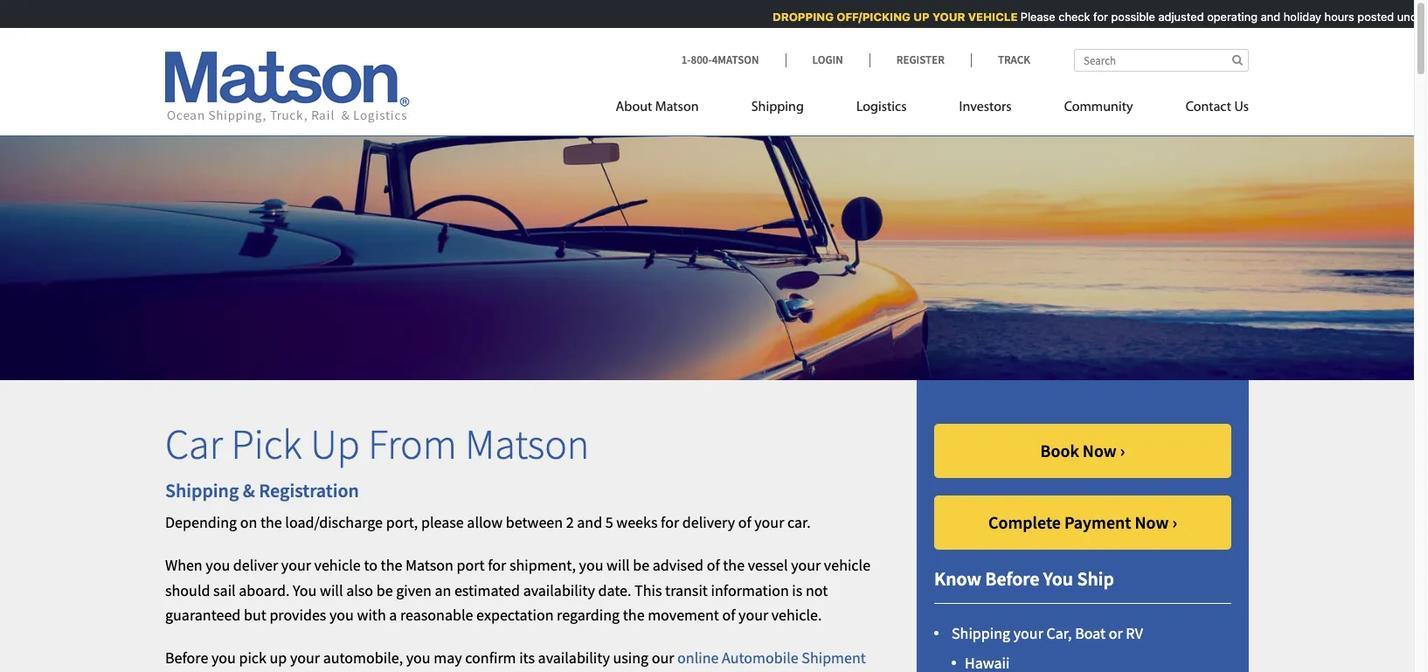 Task type: describe. For each thing, give the bounding box(es) containing it.
complete payment now › link
[[934, 496, 1232, 550]]

register
[[897, 52, 945, 67]]

dropping
[[767, 10, 828, 24]]

sail
[[213, 580, 236, 600]]

shipping your car, boat or rv link
[[952, 623, 1143, 644]]

up
[[310, 418, 360, 470]]

1 vertical spatial availability
[[538, 648, 610, 668]]

1 horizontal spatial of
[[722, 605, 735, 625]]

should
[[165, 580, 210, 600]]

load/discharge
[[285, 512, 383, 532]]

investors link
[[933, 92, 1038, 128]]

the right the on
[[260, 512, 282, 532]]

port
[[457, 555, 485, 575]]

4matson
[[712, 52, 759, 67]]

not
[[806, 580, 828, 600]]

its
[[519, 648, 535, 668]]

transit
[[665, 580, 708, 600]]

up
[[270, 648, 287, 668]]

posted
[[1352, 10, 1388, 24]]

weeks
[[616, 512, 658, 532]]

when
[[165, 555, 203, 575]]

car shipped by matson to hawaii at beach during sunset. image
[[0, 108, 1414, 380]]

shipping for shipping
[[751, 101, 804, 115]]

allow
[[467, 512, 503, 532]]

shipment,
[[509, 555, 576, 575]]

your right deliver
[[281, 555, 311, 575]]

you up date.
[[579, 555, 604, 575]]

pick
[[239, 648, 267, 668]]

check
[[1053, 10, 1084, 24]]

your up is at the right bottom of the page
[[791, 555, 821, 575]]

rv
[[1126, 623, 1143, 644]]

car
[[165, 418, 223, 470]]

from
[[368, 418, 457, 470]]

2 horizontal spatial of
[[738, 512, 751, 532]]

car.
[[788, 512, 811, 532]]

estimated
[[454, 580, 520, 600]]

guaranteed
[[165, 605, 241, 625]]

confirm
[[465, 648, 516, 668]]

for inside the 'when you deliver your vehicle to the matson port for shipment, you will be advised of the vessel your vehicle should sail aboard. you will also be given an estimated availability date. this transit information is not guaranteed but provides you with a reasonable expectation regarding the movement of your vehicle.'
[[488, 555, 506, 575]]

complete
[[988, 511, 1061, 533]]

1 vertical spatial will
[[320, 580, 343, 600]]

1-800-4matson link
[[681, 52, 785, 67]]

car,
[[1047, 623, 1072, 644]]

logistics link
[[830, 92, 933, 128]]

logistics
[[856, 101, 907, 115]]

2
[[566, 512, 574, 532]]

this
[[635, 580, 662, 600]]

payment
[[1065, 511, 1131, 533]]

the up information
[[723, 555, 745, 575]]

boat
[[1075, 623, 1106, 644]]

adjusted
[[1152, 10, 1198, 24]]

book
[[1041, 440, 1079, 461]]

before you pick up your automobile, you may confirm its availability using our
[[165, 648, 677, 668]]

contact us
[[1186, 101, 1249, 115]]

your
[[926, 10, 959, 24]]

to
[[364, 555, 378, 575]]

expectation
[[476, 605, 554, 625]]

a
[[389, 605, 397, 625]]

blue matson logo with ocean, shipping, truck, rail and logistics written beneath it. image
[[165, 52, 410, 123]]

when you deliver your vehicle to the matson port for shipment, you will be advised of the vessel your vehicle should sail aboard. you will also be given an estimated availability date. this transit information is not guaranteed but provides you with a reasonable expectation regarding the movement of your vehicle.
[[165, 555, 871, 625]]

also
[[346, 580, 373, 600]]

your right up in the left bottom of the page
[[290, 648, 320, 668]]

0 vertical spatial will
[[607, 555, 630, 575]]

search image
[[1232, 54, 1243, 66]]

1 vertical spatial for
[[661, 512, 679, 532]]

registration
[[259, 478, 359, 502]]

0 horizontal spatial of
[[707, 555, 720, 575]]

shipping your car, boat or rv
[[952, 623, 1143, 644]]

hours
[[1319, 10, 1348, 24]]

track link
[[971, 52, 1031, 67]]

0 horizontal spatial now ›
[[1083, 440, 1125, 461]]

automobile
[[722, 648, 799, 668]]

community
[[1064, 101, 1133, 115]]

provides
[[270, 605, 326, 625]]

community link
[[1038, 92, 1160, 128]]

shipping link
[[725, 92, 830, 128]]

with
[[357, 605, 386, 625]]

online automobile shipment link
[[165, 648, 866, 672]]

about
[[616, 101, 652, 115]]

login
[[812, 52, 843, 67]]

depending
[[165, 512, 237, 532]]

car pick up from matson
[[165, 418, 589, 470]]

2 vehicle from the left
[[824, 555, 871, 575]]

2 horizontal spatial for
[[1087, 10, 1102, 24]]

vehicle.
[[772, 605, 822, 625]]

you up sail
[[206, 555, 230, 575]]

your inside know before you ship "section"
[[1014, 623, 1044, 644]]

aboard.
[[239, 580, 290, 600]]

5
[[606, 512, 613, 532]]

deliver
[[233, 555, 278, 575]]

is
[[792, 580, 803, 600]]

port,
[[386, 512, 418, 532]]

know
[[934, 566, 981, 591]]

vessel
[[748, 555, 788, 575]]

you inside "section"
[[1043, 566, 1073, 591]]

up
[[907, 10, 924, 24]]



Task type: locate. For each thing, give the bounding box(es) containing it.
you inside the 'when you deliver your vehicle to the matson port for shipment, you will be advised of the vessel your vehicle should sail aboard. you will also be given an estimated availability date. this transit information is not guaranteed but provides you with a reasonable expectation regarding the movement of your vehicle.'
[[293, 580, 317, 600]]

1 horizontal spatial now ›
[[1135, 511, 1177, 533]]

0 vertical spatial be
[[633, 555, 650, 575]]

0 vertical spatial matson
[[655, 101, 699, 115]]

of right 'advised'
[[707, 555, 720, 575]]

know before you ship section
[[895, 380, 1271, 672]]

0 vertical spatial for
[[1087, 10, 1102, 24]]

top menu navigation
[[616, 92, 1249, 128]]

using
[[613, 648, 649, 668]]

Search search field
[[1074, 49, 1249, 72]]

now › right "payment"
[[1135, 511, 1177, 533]]

vehicle left the to
[[314, 555, 361, 575]]

availability down shipment,
[[523, 580, 595, 600]]

0 horizontal spatial matson
[[406, 555, 454, 575]]

shipping up depending
[[165, 478, 239, 502]]

1 vertical spatial and
[[577, 512, 602, 532]]

1 horizontal spatial be
[[633, 555, 650, 575]]

holiday
[[1278, 10, 1315, 24]]

be up this
[[633, 555, 650, 575]]

book now ›
[[1041, 440, 1125, 461]]

1 horizontal spatial shipping
[[751, 101, 804, 115]]

0 horizontal spatial will
[[320, 580, 343, 600]]

you
[[206, 555, 230, 575], [579, 555, 604, 575], [330, 605, 354, 625], [211, 648, 236, 668], [406, 648, 431, 668]]

1 vehicle from the left
[[314, 555, 361, 575]]

and left holiday
[[1255, 10, 1275, 24]]

you left may
[[406, 648, 431, 668]]

contact
[[1186, 101, 1232, 115]]

1 vertical spatial shipping
[[165, 478, 239, 502]]

or
[[1109, 623, 1123, 644]]

now › right book
[[1083, 440, 1125, 461]]

delivery
[[682, 512, 735, 532]]

register link
[[869, 52, 971, 67]]

1 vertical spatial of
[[707, 555, 720, 575]]

contact us link
[[1160, 92, 1249, 128]]

before down guaranteed
[[165, 648, 208, 668]]

the down this
[[623, 605, 645, 625]]

1 vertical spatial matson
[[465, 418, 589, 470]]

for right check
[[1087, 10, 1102, 24]]

0 vertical spatial shipping
[[751, 101, 804, 115]]

about matson
[[616, 101, 699, 115]]

login link
[[785, 52, 869, 67]]

2 horizontal spatial matson
[[655, 101, 699, 115]]

your
[[755, 512, 784, 532], [281, 555, 311, 575], [791, 555, 821, 575], [739, 605, 768, 625], [1014, 623, 1044, 644], [290, 648, 320, 668]]

shipping down know
[[952, 623, 1011, 644]]

1 horizontal spatial for
[[661, 512, 679, 532]]

now ›
[[1083, 440, 1125, 461], [1135, 511, 1177, 533]]

for right 'port'
[[488, 555, 506, 575]]

our
[[652, 648, 674, 668]]

before right know
[[985, 566, 1040, 591]]

1 horizontal spatial and
[[1255, 10, 1275, 24]]

operating
[[1201, 10, 1252, 24]]

will up date.
[[607, 555, 630, 575]]

given
[[396, 580, 432, 600]]

will
[[607, 555, 630, 575], [320, 580, 343, 600]]

of right delivery
[[738, 512, 751, 532]]

0 vertical spatial now ›
[[1083, 440, 1125, 461]]

"
[[1425, 10, 1427, 24]]

about matson link
[[616, 92, 725, 128]]

vehicle
[[962, 10, 1012, 24]]

the right the to
[[381, 555, 402, 575]]

and right 2
[[577, 512, 602, 532]]

shipping for shipping & registration
[[165, 478, 239, 502]]

0 vertical spatial availability
[[523, 580, 595, 600]]

matson
[[655, 101, 699, 115], [465, 418, 589, 470], [406, 555, 454, 575]]

2 horizontal spatial shipping
[[952, 623, 1011, 644]]

shipping inside know before you ship "section"
[[952, 623, 1011, 644]]

your down information
[[739, 605, 768, 625]]

may
[[434, 648, 462, 668]]

reasonable
[[400, 605, 473, 625]]

1 vertical spatial now ›
[[1135, 511, 1177, 533]]

pick
[[231, 418, 302, 470]]

0 horizontal spatial before
[[165, 648, 208, 668]]

before inside know before you ship "section"
[[985, 566, 1040, 591]]

you left ship
[[1043, 566, 1073, 591]]

None search field
[[1074, 49, 1249, 72]]

0 horizontal spatial be
[[376, 580, 393, 600]]

complete payment now ›
[[988, 511, 1177, 533]]

shipping & registration
[[165, 478, 359, 502]]

shipment
[[802, 648, 866, 668]]

1-
[[681, 52, 691, 67]]

0 horizontal spatial for
[[488, 555, 506, 575]]

you left with in the bottom of the page
[[330, 605, 354, 625]]

2 vertical spatial matson
[[406, 555, 454, 575]]

availability down regarding
[[538, 648, 610, 668]]

please
[[421, 512, 464, 532]]

&
[[243, 478, 255, 502]]

your left 'car,'
[[1014, 623, 1044, 644]]

matson up between
[[465, 418, 589, 470]]

0 horizontal spatial vehicle
[[314, 555, 361, 575]]

shipping down 4matson
[[751, 101, 804, 115]]

online
[[677, 648, 719, 668]]

1 horizontal spatial vehicle
[[824, 555, 871, 575]]

depending on the load/discharge port, please allow between 2 and 5 weeks for delivery of your car.
[[165, 512, 811, 532]]

book now › link
[[934, 424, 1232, 478]]

matson inside top menu "navigation"
[[655, 101, 699, 115]]

but
[[244, 605, 266, 625]]

matson right about
[[655, 101, 699, 115]]

matson inside the 'when you deliver your vehicle to the matson port for shipment, you will be advised of the vessel your vehicle should sail aboard. you will also be given an estimated availability date. this transit information is not guaranteed but provides you with a reasonable expectation regarding the movement of your vehicle.'
[[406, 555, 454, 575]]

online automobile shipment
[[165, 648, 866, 672]]

investors
[[959, 101, 1012, 115]]

and
[[1255, 10, 1275, 24], [577, 512, 602, 532]]

under
[[1391, 10, 1422, 24]]

0 horizontal spatial and
[[577, 512, 602, 532]]

will left also
[[320, 580, 343, 600]]

2 vertical spatial for
[[488, 555, 506, 575]]

0 horizontal spatial shipping
[[165, 478, 239, 502]]

0 horizontal spatial you
[[293, 580, 317, 600]]

vehicle up not
[[824, 555, 871, 575]]

1-800-4matson
[[681, 52, 759, 67]]

possible
[[1105, 10, 1149, 24]]

shipping for shipping your car, boat or rv
[[952, 623, 1011, 644]]

your left car.
[[755, 512, 784, 532]]

1 vertical spatial be
[[376, 580, 393, 600]]

0 vertical spatial before
[[985, 566, 1040, 591]]

between
[[506, 512, 563, 532]]

matson up 'an'
[[406, 555, 454, 575]]

date.
[[598, 580, 631, 600]]

off/picking
[[831, 10, 905, 24]]

for right weeks at the bottom left of page
[[661, 512, 679, 532]]

availability inside the 'when you deliver your vehicle to the matson port for shipment, you will be advised of the vessel your vehicle should sail aboard. you will also be given an estimated availability date. this transit information is not guaranteed but provides you with a reasonable expectation regarding the movement of your vehicle.'
[[523, 580, 595, 600]]

an
[[435, 580, 451, 600]]

1 vertical spatial before
[[165, 648, 208, 668]]

information
[[711, 580, 789, 600]]

0 vertical spatial and
[[1255, 10, 1275, 24]]

800-
[[691, 52, 712, 67]]

2 vertical spatial of
[[722, 605, 735, 625]]

for
[[1087, 10, 1102, 24], [661, 512, 679, 532], [488, 555, 506, 575]]

2 vertical spatial shipping
[[952, 623, 1011, 644]]

1 horizontal spatial will
[[607, 555, 630, 575]]

regarding
[[557, 605, 620, 625]]

1 horizontal spatial before
[[985, 566, 1040, 591]]

dropping off/picking up your vehicle please check for possible adjusted operating and holiday hours posted under "
[[767, 10, 1427, 24]]

you
[[1043, 566, 1073, 591], [293, 580, 317, 600]]

you left the pick at the left bottom of the page
[[211, 648, 236, 668]]

1 horizontal spatial matson
[[465, 418, 589, 470]]

us
[[1234, 101, 1249, 115]]

movement
[[648, 605, 719, 625]]

be right also
[[376, 580, 393, 600]]

0 vertical spatial of
[[738, 512, 751, 532]]

ship
[[1077, 566, 1114, 591]]

1 horizontal spatial you
[[1043, 566, 1073, 591]]

of down information
[[722, 605, 735, 625]]

track
[[998, 52, 1031, 67]]

you up provides
[[293, 580, 317, 600]]

shipping inside top menu "navigation"
[[751, 101, 804, 115]]



Task type: vqa. For each thing, say whether or not it's contained in the screenshot.
the rightmost be
yes



